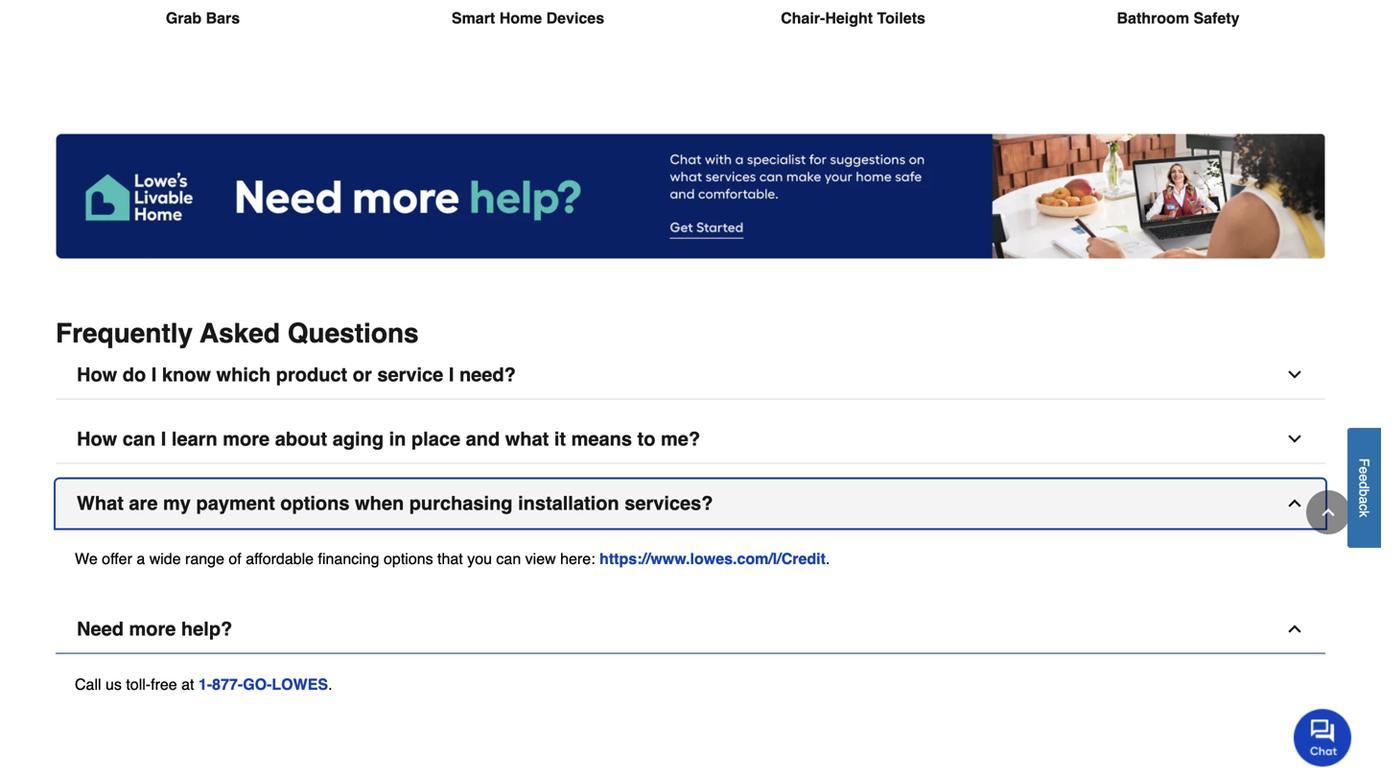 Task type: locate. For each thing, give the bounding box(es) containing it.
chat with a specialist for suggestions on what services can make your home safe and comfortable. image
[[56, 133, 1326, 259]]

go-
[[243, 675, 272, 693]]

chevron up image inside need more help? button
[[1286, 619, 1305, 639]]

how left do
[[77, 364, 117, 386]]

which
[[216, 364, 271, 386]]

1-877-go-lowes link
[[199, 675, 328, 693]]

home
[[500, 9, 542, 27]]

0 vertical spatial .
[[826, 550, 830, 568]]

how for how can i learn more about aging in place and what it means to me?
[[77, 428, 117, 450]]

1 horizontal spatial a
[[1357, 496, 1373, 504]]

0 horizontal spatial more
[[129, 618, 176, 640]]

to
[[638, 428, 656, 450]]

learn
[[172, 428, 218, 450]]

i left need?
[[449, 364, 454, 386]]

i inside "button"
[[161, 428, 166, 450]]

service
[[377, 364, 444, 386]]

d
[[1357, 481, 1373, 489]]

1 horizontal spatial i
[[161, 428, 166, 450]]

chevron down image
[[1286, 365, 1305, 384]]

1 horizontal spatial can
[[496, 550, 521, 568]]

chevron up image inside what are my payment options when purchasing installation services? button
[[1286, 494, 1305, 513]]

smart
[[452, 9, 495, 27]]

of
[[229, 550, 242, 568]]

a up k
[[1357, 496, 1373, 504]]

lowes
[[272, 675, 328, 693]]

how do i know which product or service i need?
[[77, 364, 516, 386]]

here:
[[560, 550, 595, 568]]

or
[[353, 364, 372, 386]]

how for how do i know which product or service i need?
[[77, 364, 117, 386]]

frequently
[[56, 318, 193, 349]]

0 horizontal spatial a
[[137, 550, 145, 568]]

0 vertical spatial can
[[123, 428, 156, 450]]

1 horizontal spatial options
[[384, 550, 433, 568]]

place
[[412, 428, 461, 450]]

services?
[[625, 492, 713, 514]]

how
[[77, 364, 117, 386], [77, 428, 117, 450]]

wide
[[149, 550, 181, 568]]

can right you
[[496, 550, 521, 568]]

can left learn
[[123, 428, 156, 450]]

e
[[1357, 466, 1373, 474], [1357, 474, 1373, 481]]

bathroom safety
[[1117, 9, 1240, 27]]

smart home devices link
[[381, 0, 676, 76]]

need?
[[460, 364, 516, 386]]

.
[[826, 550, 830, 568], [328, 675, 332, 693]]

how up what
[[77, 428, 117, 450]]

1 horizontal spatial more
[[223, 428, 270, 450]]

and
[[466, 428, 500, 450]]

0 horizontal spatial options
[[280, 492, 350, 514]]

more
[[223, 428, 270, 450], [129, 618, 176, 640]]

i
[[151, 364, 157, 386], [449, 364, 454, 386], [161, 428, 166, 450]]

more right learn
[[223, 428, 270, 450]]

how do i know which product or service i need? button
[[56, 351, 1326, 400]]

bathroom safety link
[[1031, 0, 1326, 76]]

how inside how can i learn more about aging in place and what it means to me? "button"
[[77, 428, 117, 450]]

bathroom
[[1117, 9, 1190, 27]]

a
[[1357, 496, 1373, 504], [137, 550, 145, 568]]

help?
[[181, 618, 232, 640]]

know
[[162, 364, 211, 386]]

aging
[[333, 428, 384, 450]]

toilets
[[878, 9, 926, 27]]

how inside how do i know which product or service i need? button
[[77, 364, 117, 386]]

0 vertical spatial how
[[77, 364, 117, 386]]

a right offer
[[137, 550, 145, 568]]

0 vertical spatial a
[[1357, 496, 1373, 504]]

that
[[438, 550, 463, 568]]

height
[[825, 9, 873, 27]]

are
[[129, 492, 158, 514]]

0 horizontal spatial .
[[328, 675, 332, 693]]

0 vertical spatial options
[[280, 492, 350, 514]]

1 vertical spatial more
[[129, 618, 176, 640]]

1 vertical spatial options
[[384, 550, 433, 568]]

need more help?
[[77, 618, 232, 640]]

purchasing
[[409, 492, 513, 514]]

e up b
[[1357, 474, 1373, 481]]

options
[[280, 492, 350, 514], [384, 550, 433, 568]]

asked
[[200, 318, 280, 349]]

toll-
[[126, 675, 151, 693]]

affordable
[[246, 550, 314, 568]]

c
[[1357, 504, 1373, 511]]

means
[[572, 428, 632, 450]]

what are my payment options when purchasing installation services? button
[[56, 479, 1326, 528]]

0 horizontal spatial can
[[123, 428, 156, 450]]

e up d
[[1357, 466, 1373, 474]]

1 vertical spatial .
[[328, 675, 332, 693]]

f e e d b a c k button
[[1348, 428, 1382, 548]]

safety
[[1194, 9, 1240, 27]]

chair-height toilets
[[781, 9, 926, 27]]

call
[[75, 675, 101, 693]]

chair-
[[781, 9, 825, 27]]

0 horizontal spatial i
[[151, 364, 157, 386]]

what
[[505, 428, 549, 450]]

1 vertical spatial a
[[137, 550, 145, 568]]

me?
[[661, 428, 701, 450]]

1 how from the top
[[77, 364, 117, 386]]

options left that
[[384, 550, 433, 568]]

chevron up image
[[1286, 494, 1305, 513], [1319, 503, 1339, 522], [1286, 619, 1305, 639]]

can
[[123, 428, 156, 450], [496, 550, 521, 568]]

a inside button
[[1357, 496, 1373, 504]]

need
[[77, 618, 124, 640]]

2 how from the top
[[77, 428, 117, 450]]

i right do
[[151, 364, 157, 386]]

my
[[163, 492, 191, 514]]

1 e from the top
[[1357, 466, 1373, 474]]

smart home devices
[[452, 9, 605, 27]]

product
[[276, 364, 348, 386]]

1-
[[199, 675, 212, 693]]

options left 'when'
[[280, 492, 350, 514]]

1 vertical spatial can
[[496, 550, 521, 568]]

i left learn
[[161, 428, 166, 450]]

more right need
[[129, 618, 176, 640]]

1 vertical spatial how
[[77, 428, 117, 450]]

0 vertical spatial more
[[223, 428, 270, 450]]

it
[[554, 428, 566, 450]]



Task type: vqa. For each thing, say whether or not it's contained in the screenshot.
Need more help?
yes



Task type: describe. For each thing, give the bounding box(es) containing it.
free
[[151, 675, 177, 693]]

financing
[[318, 550, 380, 568]]

about
[[275, 428, 327, 450]]

us
[[106, 675, 122, 693]]

installation
[[518, 492, 620, 514]]

more inside "button"
[[223, 428, 270, 450]]

need more help? button
[[56, 605, 1326, 654]]

f e e d b a c k
[[1357, 458, 1373, 517]]

you
[[467, 550, 492, 568]]

offer
[[102, 550, 132, 568]]

do
[[123, 364, 146, 386]]

more inside button
[[129, 618, 176, 640]]

we offer a wide range of affordable financing options that you can view here: https://www.lowes.com/l/credit .
[[75, 550, 830, 568]]

we
[[75, 550, 98, 568]]

chevron down image
[[1286, 429, 1305, 449]]

f
[[1357, 458, 1373, 466]]

chevron up image for need more help?
[[1286, 619, 1305, 639]]

chevron up image for what are my payment options when purchasing installation services?
[[1286, 494, 1305, 513]]

https://www.lowes.com/l/credit link
[[600, 550, 826, 568]]

how can i learn more about aging in place and what it means to me?
[[77, 428, 701, 450]]

https://www.lowes.com/l/credit
[[600, 550, 826, 568]]

scroll to top element
[[1307, 490, 1351, 534]]

chat invite button image
[[1294, 708, 1353, 767]]

877-
[[212, 675, 243, 693]]

questions
[[288, 318, 419, 349]]

chair-height toilets link
[[706, 0, 1001, 76]]

i for about
[[161, 428, 166, 450]]

2 horizontal spatial i
[[449, 364, 454, 386]]

options inside what are my payment options when purchasing installation services? button
[[280, 492, 350, 514]]

devices
[[547, 9, 605, 27]]

grab
[[166, 9, 202, 27]]

what are my payment options when purchasing installation services?
[[77, 492, 713, 514]]

payment
[[196, 492, 275, 514]]

grab bars
[[166, 9, 240, 27]]

bars
[[206, 9, 240, 27]]

k
[[1357, 511, 1373, 517]]

b
[[1357, 489, 1373, 496]]

i for product
[[151, 364, 157, 386]]

what
[[77, 492, 124, 514]]

in
[[389, 428, 406, 450]]

call us toll-free at 1-877-go-lowes .
[[75, 675, 332, 693]]

1 horizontal spatial .
[[826, 550, 830, 568]]

view
[[526, 550, 556, 568]]

can inside how can i learn more about aging in place and what it means to me? "button"
[[123, 428, 156, 450]]

chevron up image inside scroll to top element
[[1319, 503, 1339, 522]]

range
[[185, 550, 224, 568]]

frequently asked questions
[[56, 318, 419, 349]]

at
[[181, 675, 194, 693]]

grab bars link
[[56, 0, 350, 76]]

how can i learn more about aging in place and what it means to me? button
[[56, 415, 1326, 464]]

when
[[355, 492, 404, 514]]

2 e from the top
[[1357, 474, 1373, 481]]



